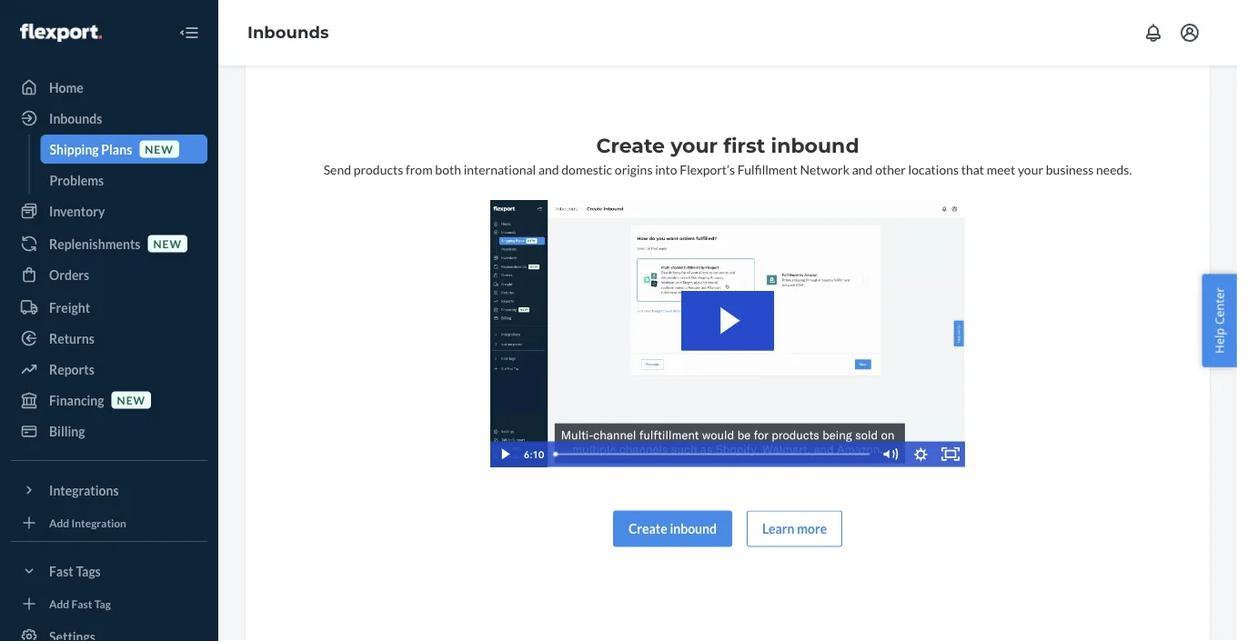 Task type: locate. For each thing, give the bounding box(es) containing it.
1 horizontal spatial inbound
[[771, 133, 860, 157]]

new down the reports 'link'
[[117, 393, 146, 407]]

add down 'fast tags'
[[49, 597, 69, 611]]

0 vertical spatial inbound
[[771, 133, 860, 157]]

0 horizontal spatial your
[[671, 133, 718, 157]]

tags
[[76, 564, 101, 579]]

fulfillment
[[738, 161, 798, 177]]

add
[[49, 516, 69, 530], [49, 597, 69, 611]]

send
[[324, 161, 351, 177]]

inbound inside button
[[670, 521, 717, 537]]

flexport's
[[680, 161, 735, 177]]

business
[[1046, 161, 1094, 177]]

1 horizontal spatial inbounds link
[[248, 22, 329, 42]]

1 horizontal spatial and
[[852, 161, 873, 177]]

add left "integration"
[[49, 516, 69, 530]]

2 vertical spatial new
[[117, 393, 146, 407]]

create
[[596, 133, 665, 157], [629, 521, 668, 537]]

0 vertical spatial create
[[596, 133, 665, 157]]

inbounds
[[248, 22, 329, 42], [49, 111, 102, 126]]

integration
[[71, 516, 126, 530]]

1 vertical spatial add
[[49, 597, 69, 611]]

0 horizontal spatial inbound
[[670, 521, 717, 537]]

inbound
[[771, 133, 860, 157], [670, 521, 717, 537]]

add integration link
[[11, 512, 207, 534]]

create for your
[[596, 133, 665, 157]]

inventory link
[[11, 197, 207, 226]]

your
[[671, 133, 718, 157], [1018, 161, 1044, 177]]

0 vertical spatial fast
[[49, 564, 73, 579]]

origins
[[615, 161, 653, 177]]

0 vertical spatial inbounds
[[248, 22, 329, 42]]

create inside button
[[629, 521, 668, 537]]

new right plans
[[145, 142, 174, 156]]

1 add from the top
[[49, 516, 69, 530]]

1 vertical spatial create
[[629, 521, 668, 537]]

inventory
[[49, 203, 105, 219]]

0 vertical spatial add
[[49, 516, 69, 530]]

and
[[539, 161, 559, 177], [852, 161, 873, 177]]

domestic
[[562, 161, 613, 177]]

new for financing
[[117, 393, 146, 407]]

from
[[406, 161, 433, 177]]

inbound up network
[[771, 133, 860, 157]]

tag
[[94, 597, 111, 611]]

flexport logo image
[[20, 24, 102, 42]]

your right meet
[[1018, 161, 1044, 177]]

learn more button
[[747, 511, 843, 547]]

shipping plans
[[50, 141, 132, 157]]

your up flexport's
[[671, 133, 718, 157]]

1 vertical spatial new
[[153, 237, 182, 250]]

and left domestic
[[539, 161, 559, 177]]

1 vertical spatial inbounds link
[[11, 104, 207, 133]]

create inside create your first inbound send products from both international and domestic origins into flexport's fulfillment network and other locations that meet your business needs.
[[596, 133, 665, 157]]

add integration
[[49, 516, 126, 530]]

close navigation image
[[178, 22, 200, 44]]

0 vertical spatial new
[[145, 142, 174, 156]]

reports link
[[11, 355, 207, 384]]

new
[[145, 142, 174, 156], [153, 237, 182, 250], [117, 393, 146, 407]]

video thumbnail image
[[490, 200, 965, 467], [490, 200, 965, 467]]

and left other
[[852, 161, 873, 177]]

1 vertical spatial inbounds
[[49, 111, 102, 126]]

add for add fast tag
[[49, 597, 69, 611]]

meet
[[987, 161, 1016, 177]]

create inbound
[[629, 521, 717, 537]]

0 horizontal spatial inbounds
[[49, 111, 102, 126]]

fast left tags at the left bottom of page
[[49, 564, 73, 579]]

1 vertical spatial your
[[1018, 161, 1044, 177]]

returns
[[49, 331, 94, 346]]

create inbound button
[[613, 511, 733, 547]]

2 add from the top
[[49, 597, 69, 611]]

locations
[[909, 161, 959, 177]]

inbounds link
[[248, 22, 329, 42], [11, 104, 207, 133]]

fast left tag
[[71, 597, 92, 611]]

inbound left learn
[[670, 521, 717, 537]]

0 horizontal spatial and
[[539, 161, 559, 177]]

new up orders link
[[153, 237, 182, 250]]

new for shipping plans
[[145, 142, 174, 156]]

both
[[435, 161, 461, 177]]

fast tags
[[49, 564, 101, 579]]

fast inside dropdown button
[[49, 564, 73, 579]]

center
[[1212, 288, 1228, 325]]

1 vertical spatial inbound
[[670, 521, 717, 537]]

0 vertical spatial your
[[671, 133, 718, 157]]

fast
[[49, 564, 73, 579], [71, 597, 92, 611]]

freight link
[[11, 293, 207, 322]]

other
[[876, 161, 906, 177]]

financing
[[49, 393, 104, 408]]

needs.
[[1097, 161, 1132, 177]]



Task type: describe. For each thing, give the bounding box(es) containing it.
home
[[49, 80, 84, 95]]

video element
[[490, 200, 965, 467]]

integrations
[[49, 483, 119, 498]]

returns link
[[11, 324, 207, 353]]

replenishments
[[49, 236, 141, 252]]

1 horizontal spatial your
[[1018, 161, 1044, 177]]

home link
[[11, 73, 207, 102]]

1 vertical spatial fast
[[71, 597, 92, 611]]

0 vertical spatial inbounds link
[[248, 22, 329, 42]]

add fast tag link
[[11, 593, 207, 615]]

1 and from the left
[[539, 161, 559, 177]]

open notifications image
[[1143, 22, 1165, 44]]

0 horizontal spatial inbounds link
[[11, 104, 207, 133]]

add for add integration
[[49, 516, 69, 530]]

billing
[[49, 424, 85, 439]]

help center
[[1212, 288, 1228, 354]]

orders
[[49, 267, 89, 283]]

learn
[[763, 521, 795, 537]]

create for inbound
[[629, 521, 668, 537]]

learn more
[[763, 521, 827, 537]]

orders link
[[11, 260, 207, 289]]

into
[[655, 161, 678, 177]]

open account menu image
[[1179, 22, 1201, 44]]

fast tags button
[[11, 557, 207, 586]]

shipping
[[50, 141, 99, 157]]

international
[[464, 161, 536, 177]]

more
[[797, 521, 827, 537]]

add fast tag
[[49, 597, 111, 611]]

integrations button
[[11, 476, 207, 505]]

first
[[724, 133, 766, 157]]

billing link
[[11, 417, 207, 446]]

help
[[1212, 328, 1228, 354]]

new for replenishments
[[153, 237, 182, 250]]

help center button
[[1202, 274, 1238, 367]]

problems
[[50, 172, 104, 188]]

problems link
[[40, 166, 207, 195]]

freight
[[49, 300, 90, 315]]

plans
[[101, 141, 132, 157]]

create your first inbound send products from both international and domestic origins into flexport's fulfillment network and other locations that meet your business needs.
[[324, 133, 1132, 177]]

products
[[354, 161, 403, 177]]

reports
[[49, 362, 94, 377]]

1 horizontal spatial inbounds
[[248, 22, 329, 42]]

that
[[962, 161, 985, 177]]

2 and from the left
[[852, 161, 873, 177]]

network
[[800, 161, 850, 177]]

inbound inside create your first inbound send products from both international and domestic origins into flexport's fulfillment network and other locations that meet your business needs.
[[771, 133, 860, 157]]



Task type: vqa. For each thing, say whether or not it's contained in the screenshot.
or within Use Flexport'S International Freight Service To Import Goods Directly From Your Supplier Or A Nearby Port.
no



